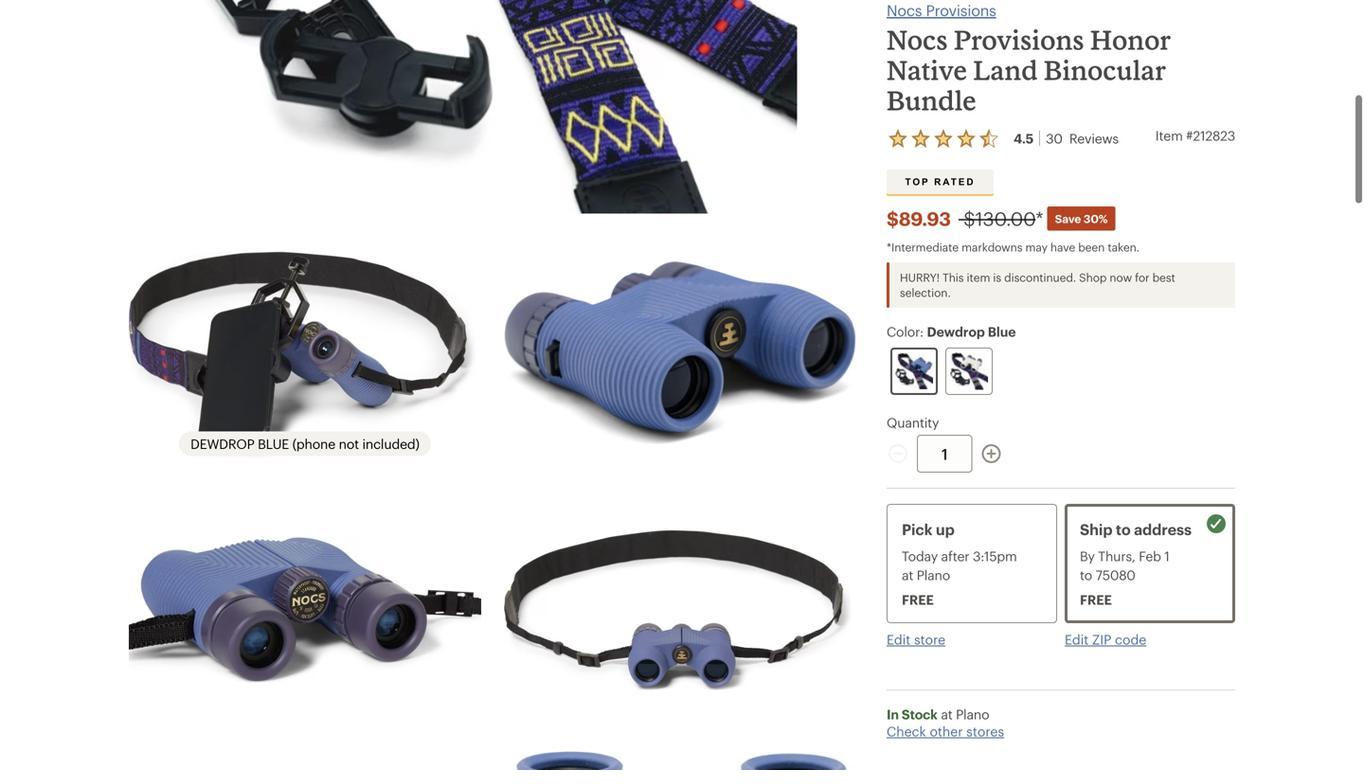 Task type: describe. For each thing, give the bounding box(es) containing it.
dewdrop
[[191, 436, 255, 451]]

store
[[914, 632, 946, 647]]

2 nocs from the top
[[887, 24, 948, 55]]

is
[[994, 271, 1002, 284]]

30%
[[1084, 212, 1108, 225]]

dewdrop blue (phone not included)
[[191, 436, 420, 451]]

up
[[936, 521, 955, 538]]

have
[[1051, 240, 1076, 254]]

color: dewdrop blue
[[887, 324, 1016, 339]]

thurs,
[[1099, 549, 1136, 564]]

3:15pm
[[973, 549, 1017, 564]]

land
[[974, 54, 1038, 86]]

nocs provisions link
[[887, 0, 997, 21]]

may
[[1026, 240, 1048, 254]]

ship to address
[[1080, 521, 1192, 538]]

edit store
[[887, 632, 946, 647]]

*intermediate
[[887, 240, 959, 254]]

blue
[[258, 436, 289, 451]]

this
[[943, 271, 964, 284]]

75080
[[1096, 568, 1136, 583]]

1
[[1165, 549, 1170, 564]]

not
[[339, 436, 359, 451]]

save 30%
[[1055, 212, 1108, 225]]

for
[[1135, 271, 1150, 284]]

quantity
[[887, 415, 939, 430]]

edit zip code button
[[1065, 631, 1147, 648]]

code
[[1115, 632, 1147, 647]]

in
[[887, 707, 899, 722]]

*
[[1036, 208, 1044, 230]]

top rated
[[906, 177, 976, 187]]

honor
[[1091, 24, 1172, 55]]

free inside the by thurs, feb 1 to 75080 free
[[1080, 592, 1112, 607]]

increment quantity image
[[980, 443, 1003, 465]]

item
[[1156, 128, 1183, 143]]

$130.00
[[964, 208, 1036, 230]]

best
[[1153, 271, 1176, 284]]

30 reviews
[[1046, 131, 1119, 146]]

edit zip code
[[1065, 632, 1147, 647]]

today after 3:15pm at plano free
[[902, 549, 1017, 607]]

bundle
[[887, 84, 977, 116]]

stock
[[902, 707, 938, 722]]

dewdrop blue (phone not included) button
[[129, 236, 481, 471]]

by
[[1080, 549, 1095, 564]]

top
[[906, 177, 930, 187]]

to inside the by thurs, feb 1 to 75080 free
[[1080, 568, 1093, 583]]

$89.93 $130.00 *
[[887, 208, 1044, 230]]

*intermediate markdowns may have been taken.
[[887, 240, 1140, 254]]

dewdrop
[[927, 324, 985, 339]]

address
[[1134, 521, 1192, 538]]

pick
[[902, 521, 933, 538]]

stores
[[967, 724, 1005, 739]]



Task type: vqa. For each thing, say whether or not it's contained in the screenshot.
THE "CLOTHING" LINK
no



Task type: locate. For each thing, give the bounding box(es) containing it.
provisions up "native"
[[926, 1, 997, 19]]

free
[[902, 592, 934, 607], [1080, 592, 1112, 607]]

inherit color_13 5 3 image
[[1205, 513, 1228, 535]]

save
[[1055, 212, 1082, 225]]

ship
[[1080, 521, 1113, 538]]

to right ship
[[1116, 521, 1131, 538]]

nocs up "native"
[[887, 1, 923, 19]]

provisions down nocs provisions link
[[954, 24, 1085, 55]]

blue
[[988, 324, 1016, 339]]

at up 'other'
[[941, 707, 953, 722]]

1 horizontal spatial free
[[1080, 592, 1112, 607]]

nocs
[[887, 1, 923, 19], [887, 24, 948, 55]]

check other stores button
[[887, 723, 1005, 740]]

1 horizontal spatial edit
[[1065, 632, 1089, 647]]

0 horizontal spatial plano
[[917, 568, 951, 583]]

hurry! this item is discontinued. shop now for best selection.
[[900, 271, 1176, 299]]

1 free from the left
[[902, 592, 934, 607]]

pick up
[[902, 521, 955, 538]]

markdowns
[[962, 240, 1023, 254]]

reviews
[[1070, 131, 1119, 146]]

dewdrop blue (phone not included) image
[[129, 236, 481, 471]]

at inside the today after 3:15pm at plano free
[[902, 568, 914, 583]]

0 vertical spatial nocs
[[887, 1, 923, 19]]

zip
[[1093, 632, 1112, 647]]

feb
[[1139, 549, 1162, 564]]

edit for edit store
[[887, 632, 911, 647]]

edit inside edit zip code button
[[1065, 632, 1089, 647]]

1 vertical spatial nocs
[[887, 24, 948, 55]]

1 vertical spatial to
[[1080, 568, 1093, 583]]

plano down today
[[917, 568, 951, 583]]

free up edit store button
[[902, 592, 934, 607]]

nocs down nocs provisions link
[[887, 24, 948, 55]]

provisions
[[926, 1, 997, 19], [954, 24, 1085, 55]]

1 horizontal spatial plano
[[956, 707, 990, 722]]

to down the by
[[1080, 568, 1093, 583]]

today
[[902, 549, 938, 564]]

nocs provisions nocs provisions honor native land binocular bundle
[[887, 1, 1172, 116]]

edit inside edit store button
[[887, 632, 911, 647]]

rated
[[935, 177, 976, 187]]

native
[[887, 54, 968, 86]]

decrement quantity image
[[887, 443, 910, 465]]

taken.
[[1108, 240, 1140, 254]]

other
[[930, 724, 963, 739]]

color: dewdrop blue image
[[896, 353, 933, 390]]

1 vertical spatial provisions
[[954, 24, 1085, 55]]

been
[[1079, 240, 1105, 254]]

edit left store
[[887, 632, 911, 647]]

at inside 'in stock at plano check other stores'
[[941, 707, 953, 722]]

to
[[1116, 521, 1131, 538], [1080, 568, 1093, 583]]

1 nocs from the top
[[887, 1, 923, 19]]

now
[[1110, 271, 1133, 284]]

None number field
[[917, 435, 973, 473]]

plano inside 'in stock at plano check other stores'
[[956, 707, 990, 722]]

0 horizontal spatial at
[[902, 568, 914, 583]]

1 vertical spatial plano
[[956, 707, 990, 722]]

edit store button
[[887, 631, 946, 648]]

0 horizontal spatial free
[[902, 592, 934, 607]]

1 horizontal spatial at
[[941, 707, 953, 722]]

free inside the today after 3:15pm at plano free
[[902, 592, 934, 607]]

1 vertical spatial at
[[941, 707, 953, 722]]

1 horizontal spatial to
[[1116, 521, 1131, 538]]

item
[[967, 271, 991, 284]]

2 free from the left
[[1080, 592, 1112, 607]]

edit left the zip at the bottom
[[1065, 632, 1089, 647]]

#212823
[[1187, 128, 1236, 143]]

discontinued.
[[1005, 271, 1077, 284]]

free down 75080
[[1080, 592, 1112, 607]]

4.5
[[1014, 131, 1034, 146]]

0 horizontal spatial to
[[1080, 568, 1093, 583]]

in stock at plano check other stores
[[887, 707, 1005, 739]]

plano inside the today after 3:15pm at plano free
[[917, 568, 951, 583]]

top rated button
[[887, 170, 994, 194]]

0 vertical spatial plano
[[917, 568, 951, 583]]

at down today
[[902, 568, 914, 583]]

$89.93
[[887, 208, 951, 230]]

edit
[[887, 632, 911, 647], [1065, 632, 1089, 647]]

plano
[[917, 568, 951, 583], [956, 707, 990, 722]]

edit for edit zip code
[[1065, 632, 1089, 647]]

color:
[[887, 324, 924, 339]]

(phone
[[292, 436, 336, 451]]

hurry!
[[900, 271, 940, 284]]

plano up stores
[[956, 707, 990, 722]]

by thurs, feb 1 to 75080 free
[[1080, 549, 1170, 607]]

item #212823
[[1156, 128, 1236, 143]]

0 vertical spatial provisions
[[926, 1, 997, 19]]

included)
[[362, 436, 420, 451]]

selection.
[[900, 286, 951, 299]]

1 edit from the left
[[887, 632, 911, 647]]

color: dewdrop pop image
[[951, 353, 988, 390]]

after
[[942, 549, 970, 564]]

check
[[887, 724, 927, 739]]

2 edit from the left
[[1065, 632, 1089, 647]]

0 horizontal spatial edit
[[887, 632, 911, 647]]

0 vertical spatial at
[[902, 568, 914, 583]]

at
[[902, 568, 914, 583], [941, 707, 953, 722]]

binocular
[[1044, 54, 1167, 86]]

30
[[1046, 131, 1063, 146]]

0 vertical spatial to
[[1116, 521, 1131, 538]]

shop
[[1080, 271, 1107, 284]]



